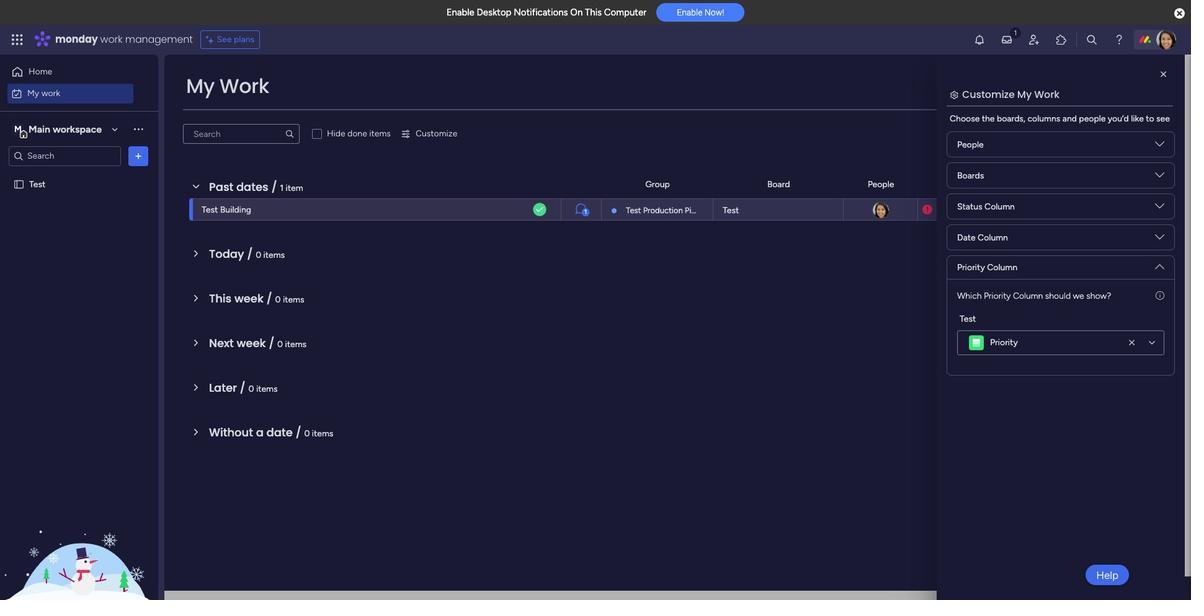 Task type: locate. For each thing, give the bounding box(es) containing it.
choose the boards, columns and people you'd like to see
[[950, 114, 1170, 124]]

None search field
[[183, 124, 300, 144]]

1 horizontal spatial status
[[1036, 179, 1061, 190]]

customize my work
[[963, 88, 1060, 102]]

items up next week / 0 items
[[283, 295, 304, 305]]

my work
[[27, 88, 60, 98]]

work
[[100, 32, 123, 47], [41, 88, 60, 98]]

0 horizontal spatial status
[[958, 201, 983, 212]]

1 horizontal spatial people
[[958, 139, 984, 150]]

on
[[570, 7, 583, 18]]

option
[[0, 173, 158, 176]]

test production pipeline
[[626, 206, 713, 215]]

1 vertical spatial dapulse dropdown down arrow image
[[1156, 233, 1165, 247]]

1 horizontal spatial james peterson image
[[1157, 30, 1177, 50]]

enable left desktop
[[447, 7, 475, 18]]

status
[[1036, 179, 1061, 190], [958, 201, 983, 212]]

test right public board 'image'
[[29, 179, 46, 190]]

test left production
[[626, 206, 641, 215]]

my down 'home'
[[27, 88, 39, 98]]

date
[[953, 179, 971, 190], [958, 232, 976, 243]]

0 vertical spatial date
[[953, 179, 971, 190]]

1 inside button
[[585, 209, 587, 216]]

2 horizontal spatial my
[[1018, 88, 1032, 102]]

test
[[29, 179, 46, 190], [202, 205, 218, 215], [723, 205, 739, 216], [626, 206, 641, 215], [960, 314, 976, 325]]

status for status column
[[958, 201, 983, 212]]

customize
[[963, 88, 1015, 102], [416, 128, 458, 139]]

1 vertical spatial this
[[209, 291, 232, 307]]

priority
[[1122, 179, 1150, 190], [958, 263, 985, 273], [984, 291, 1011, 302], [990, 338, 1018, 348]]

workspace
[[53, 123, 102, 135]]

management
[[125, 32, 193, 47]]

1
[[280, 183, 284, 194], [585, 209, 587, 216]]

0 horizontal spatial 1
[[280, 183, 284, 194]]

date up the dec 12
[[953, 179, 971, 190]]

0 vertical spatial dapulse dropdown down arrow image
[[1156, 171, 1165, 185]]

1 dapulse dropdown down arrow image from the top
[[1156, 171, 1165, 185]]

items right date
[[312, 429, 333, 439]]

people
[[1079, 114, 1106, 124]]

0 inside today / 0 items
[[256, 250, 261, 261]]

a
[[256, 425, 264, 441]]

should
[[1046, 291, 1071, 302]]

columns
[[1028, 114, 1061, 124]]

/ right date
[[296, 425, 301, 441]]

test inside list box
[[29, 179, 46, 190]]

dapulse dropdown down arrow image for boards
[[1156, 140, 1165, 154]]

0 up next week / 0 items
[[275, 295, 281, 305]]

items right done at the left
[[369, 128, 391, 139]]

james peterson image left v2 overdue deadline "icon"
[[872, 201, 890, 220]]

1 horizontal spatial work
[[100, 32, 123, 47]]

1 vertical spatial dapulse dropdown down arrow image
[[1156, 202, 1165, 216]]

people
[[958, 139, 984, 150], [868, 179, 894, 190]]

customize inside button
[[416, 128, 458, 139]]

workspace options image
[[132, 123, 145, 135]]

/ up next week / 0 items
[[267, 291, 272, 307]]

work down 'home'
[[41, 88, 60, 98]]

0 right later
[[249, 384, 254, 395]]

1 vertical spatial date
[[958, 232, 976, 243]]

now!
[[705, 8, 724, 18]]

date down 12
[[958, 232, 976, 243]]

0 right date
[[304, 429, 310, 439]]

priority column
[[958, 263, 1018, 273]]

dapulse dropdown down arrow image for boards
[[1156, 171, 1165, 185]]

work up columns
[[1035, 88, 1060, 102]]

the
[[982, 114, 995, 124]]

see
[[217, 34, 232, 45]]

items up without a date / 0 items on the bottom
[[256, 384, 278, 395]]

to
[[1146, 114, 1155, 124]]

main
[[29, 123, 50, 135]]

help button
[[1086, 565, 1129, 586]]

2 dapulse dropdown down arrow image from the top
[[1156, 202, 1165, 216]]

1 horizontal spatial this
[[585, 7, 602, 18]]

dapulse dropdown down arrow image for status column
[[1156, 202, 1165, 216]]

work right monday at top
[[100, 32, 123, 47]]

customize for customize
[[416, 128, 458, 139]]

0 horizontal spatial my
[[27, 88, 39, 98]]

dapulse dropdown down arrow image
[[1156, 171, 1165, 185], [1156, 202, 1165, 216]]

1 image
[[1010, 25, 1021, 39]]

1 vertical spatial week
[[237, 336, 266, 351]]

test down which
[[960, 314, 976, 325]]

main workspace
[[29, 123, 102, 135]]

my work button
[[7, 83, 133, 103]]

1 dapulse dropdown down arrow image from the top
[[1156, 140, 1165, 154]]

column
[[985, 201, 1015, 212], [978, 232, 1008, 243], [987, 263, 1018, 273], [1013, 291, 1043, 302]]

0 vertical spatial customize
[[963, 88, 1015, 102]]

past dates / 1 item
[[209, 179, 303, 195]]

0 horizontal spatial enable
[[447, 7, 475, 18]]

1 horizontal spatial customize
[[963, 88, 1015, 102]]

0 vertical spatial week
[[234, 291, 264, 307]]

status for status
[[1036, 179, 1061, 190]]

1 horizontal spatial enable
[[677, 8, 703, 18]]

this up "next"
[[209, 291, 232, 307]]

enable left the now!
[[677, 8, 703, 18]]

0 horizontal spatial work
[[41, 88, 60, 98]]

/ down 'this week / 0 items'
[[269, 336, 275, 351]]

test inside group
[[960, 314, 976, 325]]

which priority column should we show?
[[958, 291, 1112, 302]]

work inside main content
[[1035, 88, 1060, 102]]

items up 'this week / 0 items'
[[263, 250, 285, 261]]

board
[[767, 179, 790, 190]]

item
[[286, 183, 303, 194]]

column up priority column
[[978, 232, 1008, 243]]

3 dapulse dropdown down arrow image from the top
[[1156, 258, 1165, 271]]

like
[[1131, 114, 1144, 124]]

0
[[256, 250, 261, 261], [275, 295, 281, 305], [277, 339, 283, 350], [249, 384, 254, 395], [304, 429, 310, 439]]

my down see plans button
[[186, 72, 215, 100]]

next week / 0 items
[[209, 336, 307, 351]]

my
[[186, 72, 215, 100], [1018, 88, 1032, 102], [27, 88, 39, 98]]

home
[[29, 66, 52, 77]]

0 vertical spatial status
[[1036, 179, 1061, 190]]

work for monday
[[100, 32, 123, 47]]

pipeline
[[685, 206, 713, 215]]

priority inside the test group
[[990, 338, 1018, 348]]

0 vertical spatial 1
[[280, 183, 284, 194]]

work down plans
[[219, 72, 269, 100]]

customize button
[[396, 124, 463, 144]]

enable for enable now!
[[677, 8, 703, 18]]

2 dapulse dropdown down arrow image from the top
[[1156, 233, 1165, 247]]

date
[[267, 425, 293, 441]]

1 vertical spatial people
[[868, 179, 894, 190]]

1 horizontal spatial my
[[186, 72, 215, 100]]

this
[[585, 7, 602, 18], [209, 291, 232, 307]]

test building
[[202, 205, 251, 215]]

week right "next"
[[237, 336, 266, 351]]

this right on on the left
[[585, 7, 602, 18]]

james peterson image down dapulse close icon
[[1157, 30, 1177, 50]]

work
[[219, 72, 269, 100], [1035, 88, 1060, 102]]

workspace image
[[12, 123, 24, 136]]

enable inside "button"
[[677, 8, 703, 18]]

week for next
[[237, 336, 266, 351]]

0 right today
[[256, 250, 261, 261]]

production
[[643, 206, 683, 215]]

1 vertical spatial work
[[41, 88, 60, 98]]

column right 12
[[985, 201, 1015, 212]]

work inside button
[[41, 88, 60, 98]]

desktop
[[477, 7, 512, 18]]

0 inside next week / 0 items
[[277, 339, 283, 350]]

dapulse dropdown down arrow image
[[1156, 140, 1165, 154], [1156, 233, 1165, 247], [1156, 258, 1165, 271]]

my for my work
[[186, 72, 215, 100]]

james peterson image
[[1157, 30, 1177, 50], [872, 201, 890, 220]]

dec
[[949, 205, 964, 214]]

1 vertical spatial status
[[958, 201, 983, 212]]

1 horizontal spatial 1
[[585, 209, 587, 216]]

items
[[369, 128, 391, 139], [263, 250, 285, 261], [283, 295, 304, 305], [285, 339, 307, 350], [256, 384, 278, 395], [312, 429, 333, 439]]

0 inside "later / 0 items"
[[249, 384, 254, 395]]

my inside main content
[[1018, 88, 1032, 102]]

test down past
[[202, 205, 218, 215]]

1 vertical spatial customize
[[416, 128, 458, 139]]

later
[[209, 380, 237, 396]]

1 button
[[561, 199, 601, 221]]

1 horizontal spatial work
[[1035, 88, 1060, 102]]

my inside button
[[27, 88, 39, 98]]

m
[[14, 124, 22, 134]]

see plans
[[217, 34, 255, 45]]

my up boards,
[[1018, 88, 1032, 102]]

1 vertical spatial 1
[[585, 209, 587, 216]]

week down today / 0 items
[[234, 291, 264, 307]]

home button
[[7, 62, 133, 82]]

0 horizontal spatial customize
[[416, 128, 458, 139]]

0 vertical spatial dapulse dropdown down arrow image
[[1156, 140, 1165, 154]]

week
[[234, 291, 264, 307], [237, 336, 266, 351]]

2 vertical spatial dapulse dropdown down arrow image
[[1156, 258, 1165, 271]]

0 down 'this week / 0 items'
[[277, 339, 283, 350]]

0 vertical spatial work
[[100, 32, 123, 47]]

column down date column
[[987, 263, 1018, 273]]

0 horizontal spatial this
[[209, 291, 232, 307]]

main content
[[164, 55, 1185, 601]]

enable
[[447, 7, 475, 18], [677, 8, 703, 18]]

dapulse close image
[[1175, 7, 1185, 20]]

test group
[[958, 313, 1165, 356]]

0 inside without a date / 0 items
[[304, 429, 310, 439]]

items down 'this week / 0 items'
[[285, 339, 307, 350]]

0 horizontal spatial james peterson image
[[872, 201, 890, 220]]

today / 0 items
[[209, 246, 285, 262]]

/
[[271, 179, 277, 195], [247, 246, 253, 262], [267, 291, 272, 307], [269, 336, 275, 351], [240, 380, 246, 396], [296, 425, 301, 441]]



Task type: describe. For each thing, give the bounding box(es) containing it.
show?
[[1087, 291, 1112, 302]]

items inside without a date / 0 items
[[312, 429, 333, 439]]

test heading
[[960, 313, 976, 326]]

work for my
[[41, 88, 60, 98]]

next
[[209, 336, 234, 351]]

date column
[[958, 232, 1008, 243]]

enable for enable desktop notifications on this computer
[[447, 7, 475, 18]]

dapulse dropdown down arrow image for which priority column should we show?
[[1156, 258, 1165, 271]]

later / 0 items
[[209, 380, 278, 396]]

status column
[[958, 201, 1015, 212]]

date for date
[[953, 179, 971, 190]]

options image
[[132, 150, 145, 162]]

inbox image
[[1001, 34, 1013, 46]]

hide
[[327, 128, 345, 139]]

enable now!
[[677, 8, 724, 18]]

items inside today / 0 items
[[263, 250, 285, 261]]

public board image
[[13, 178, 25, 190]]

Filter dashboard by text search field
[[183, 124, 300, 144]]

my for my work
[[27, 88, 39, 98]]

0 inside 'this week / 0 items'
[[275, 295, 281, 305]]

notifications
[[514, 7, 568, 18]]

/ left item
[[271, 179, 277, 195]]

items inside next week / 0 items
[[285, 339, 307, 350]]

/ right later
[[240, 380, 246, 396]]

workspace selection element
[[12, 122, 104, 138]]

column for priority column
[[987, 263, 1018, 273]]

test list box
[[0, 171, 158, 362]]

invite members image
[[1028, 34, 1041, 46]]

monday work management
[[55, 32, 193, 47]]

0 horizontal spatial people
[[868, 179, 894, 190]]

computer
[[604, 7, 647, 18]]

column left should
[[1013, 291, 1043, 302]]

plans
[[234, 34, 255, 45]]

dec 12
[[949, 205, 974, 214]]

test right 'pipeline'
[[723, 205, 739, 216]]

search image
[[285, 129, 295, 139]]

week for this
[[234, 291, 264, 307]]

date for date column
[[958, 232, 976, 243]]

my work
[[186, 72, 269, 100]]

and
[[1063, 114, 1077, 124]]

dates
[[236, 179, 269, 195]]

items inside 'this week / 0 items'
[[283, 295, 304, 305]]

today
[[209, 246, 244, 262]]

hide done items
[[327, 128, 391, 139]]

without a date / 0 items
[[209, 425, 333, 441]]

you'd
[[1108, 114, 1129, 124]]

0 vertical spatial james peterson image
[[1157, 30, 1177, 50]]

we
[[1073, 291, 1085, 302]]

this inside main content
[[209, 291, 232, 307]]

0 horizontal spatial work
[[219, 72, 269, 100]]

search everything image
[[1086, 34, 1098, 46]]

notifications image
[[974, 34, 986, 46]]

v2 overdue deadline image
[[923, 204, 933, 216]]

help image
[[1113, 34, 1126, 46]]

past
[[209, 179, 233, 195]]

apps image
[[1056, 34, 1068, 46]]

column for status column
[[985, 201, 1015, 212]]

column for date column
[[978, 232, 1008, 243]]

done
[[348, 128, 367, 139]]

lottie animation image
[[0, 475, 158, 601]]

1 inside past dates / 1 item
[[280, 183, 284, 194]]

boards
[[958, 170, 984, 181]]

building
[[220, 205, 251, 215]]

test link
[[721, 199, 836, 222]]

test for the "test" heading
[[960, 314, 976, 325]]

monday
[[55, 32, 98, 47]]

12
[[966, 205, 974, 214]]

choose
[[950, 114, 980, 124]]

main content containing past dates /
[[164, 55, 1185, 601]]

select product image
[[11, 34, 24, 46]]

help
[[1097, 569, 1119, 582]]

/ right today
[[247, 246, 253, 262]]

1 vertical spatial james peterson image
[[872, 201, 890, 220]]

boards,
[[997, 114, 1026, 124]]

lottie animation element
[[0, 475, 158, 601]]

customize for customize my work
[[963, 88, 1015, 102]]

0 vertical spatial this
[[585, 7, 602, 18]]

without
[[209, 425, 253, 441]]

items inside "later / 0 items"
[[256, 384, 278, 395]]

enable desktop notifications on this computer
[[447, 7, 647, 18]]

see
[[1157, 114, 1170, 124]]

see plans button
[[200, 30, 260, 49]]

enable now! button
[[657, 3, 745, 22]]

Search in workspace field
[[26, 149, 104, 163]]

test for test building
[[202, 205, 218, 215]]

this week / 0 items
[[209, 291, 304, 307]]

0 vertical spatial people
[[958, 139, 984, 150]]

test for test production pipeline
[[626, 206, 641, 215]]

none search field inside main content
[[183, 124, 300, 144]]

group
[[646, 179, 670, 190]]

v2 info image
[[1156, 290, 1165, 303]]

which
[[958, 291, 982, 302]]



Task type: vqa. For each thing, say whether or not it's contained in the screenshot.
Date
yes



